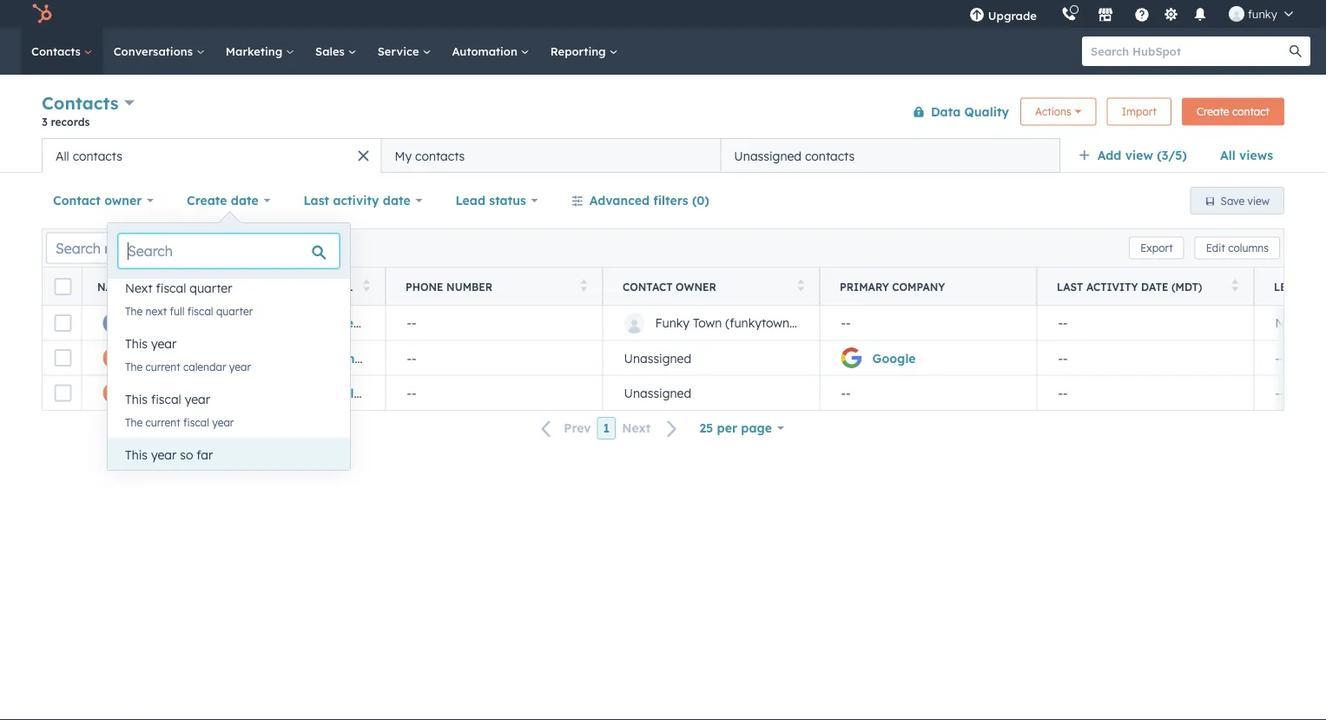 Task type: describe. For each thing, give the bounding box(es) containing it.
maria
[[134, 385, 170, 401]]

import button
[[1107, 98, 1172, 126]]

primary
[[840, 280, 889, 293]]

emailmaria@hubspot.com
[[320, 385, 480, 401]]

press to sort. image for last activity date (mdt)
[[1232, 279, 1239, 291]]

create contact
[[1197, 105, 1270, 118]]

phone number
[[406, 280, 493, 293]]

ecaterina marinescu link
[[134, 315, 259, 331]]

sales
[[315, 44, 348, 58]]

press to sort. image for contact owner
[[798, 279, 804, 291]]

25
[[700, 420, 714, 436]]

records
[[51, 115, 90, 128]]

funky town (funkytownclown1@gmail.com)
[[655, 315, 904, 331]]

search image
[[1290, 45, 1302, 57]]

lead stat
[[1274, 280, 1327, 293]]

0 vertical spatial quarter
[[190, 281, 232, 296]]

data
[[931, 104, 961, 119]]

(mdt)
[[1172, 280, 1203, 293]]

(funkytownclown1@gmail.com)
[[726, 315, 904, 331]]

this year so far button
[[108, 438, 350, 473]]

marketplaces button
[[1088, 0, 1124, 28]]

next
[[146, 305, 167, 318]]

1 press to sort. element from the left
[[277, 279, 283, 294]]

upgrade image
[[969, 8, 985, 23]]

activity
[[333, 193, 379, 208]]

primary company column header
[[820, 268, 1038, 306]]

contacts button
[[42, 90, 135, 116]]

google link
[[873, 350, 916, 366]]

create for create contact
[[1197, 105, 1230, 118]]

contacts link
[[21, 28, 103, 75]]

this year button
[[108, 327, 350, 361]]

1 vertical spatial contact
[[623, 280, 673, 293]]

date inside create date popup button
[[231, 193, 259, 208]]

status
[[489, 193, 526, 208]]

maria johnson (sample contact) link
[[134, 385, 335, 401]]

add view (3/5)
[[1098, 148, 1188, 163]]

last activity date
[[304, 193, 411, 208]]

unassigned for emailmaria@hubspot.com
[[624, 385, 692, 401]]

bh@hubspot.com link
[[320, 350, 426, 366]]

bh@hubspot.com button
[[299, 341, 426, 375]]

current inside this year the current calendar year
[[146, 360, 180, 373]]

save view
[[1221, 194, 1270, 207]]

edit columns
[[1206, 242, 1269, 255]]

this for this year
[[125, 336, 148, 351]]

the for this fiscal year
[[125, 416, 143, 429]]

automation link
[[442, 28, 540, 75]]

advanced filters (0)
[[590, 193, 710, 208]]

settings image
[[1164, 7, 1179, 23]]

edit
[[1206, 242, 1226, 255]]

per
[[717, 420, 738, 436]]

halligan
[[171, 350, 223, 366]]

unassigned contacts
[[734, 148, 855, 163]]

service
[[378, 44, 423, 58]]

reporting link
[[540, 28, 629, 75]]

contacts for unassigned contacts
[[805, 148, 855, 163]]

this year so far
[[125, 447, 213, 463]]

view for save
[[1248, 194, 1270, 207]]

activity
[[1087, 280, 1139, 293]]

menu containing funky
[[957, 0, 1306, 28]]

year up maria johnson (sample contact)
[[229, 360, 251, 373]]

next fiscal quarter the next full fiscal quarter
[[125, 281, 253, 318]]

lead for lead stat
[[1274, 280, 1302, 293]]

3 records
[[42, 115, 90, 128]]

conversations
[[114, 44, 196, 58]]

the inside this year the current calendar year
[[125, 360, 143, 373]]

service link
[[367, 28, 442, 75]]

(sample for johnson
[[229, 385, 279, 401]]

contact) for emailmaria@hubspot.com
[[283, 385, 335, 401]]

year down calendar
[[185, 392, 210, 407]]

next fiscal quarter button
[[108, 271, 350, 306]]

the for next fiscal quarter
[[125, 305, 143, 318]]

next for next
[[622, 421, 651, 436]]

company
[[892, 280, 946, 293]]

all for all contacts
[[56, 148, 69, 163]]

create date button
[[176, 183, 282, 218]]

google
[[873, 350, 916, 366]]

-- button for ecaterina.marinescu@adept.ai
[[386, 306, 603, 341]]

bh@hubspot.com
[[320, 350, 426, 366]]

(0)
[[692, 193, 710, 208]]

all for all views
[[1221, 148, 1236, 163]]

unassigned for bh@hubspot.com
[[624, 350, 692, 366]]

last activity date (mdt)
[[1057, 280, 1203, 293]]

maria johnson (sample contact)
[[134, 385, 335, 401]]

contacts inside popup button
[[42, 92, 119, 114]]

funky
[[655, 315, 690, 331]]

calendar
[[183, 360, 226, 373]]

contacts banner
[[42, 89, 1285, 138]]

save
[[1221, 194, 1245, 207]]

contact) for bh@hubspot.com
[[280, 350, 332, 366]]

hubspot link
[[21, 3, 65, 24]]

pagination navigation
[[531, 417, 688, 440]]

hubspot image
[[31, 3, 52, 24]]

fiscal right full
[[187, 305, 213, 318]]

owner inside contact owner popup button
[[104, 193, 142, 208]]

next for next fiscal quarter the next full fiscal quarter
[[125, 281, 153, 296]]

prev
[[564, 421, 591, 436]]

funky button
[[1219, 0, 1304, 28]]

views
[[1240, 148, 1274, 163]]

contact
[[1233, 105, 1270, 118]]

funky town image
[[1229, 6, 1245, 22]]

press to sort. image for email
[[364, 279, 370, 291]]

prev button
[[531, 417, 597, 440]]

contact owner button
[[42, 183, 165, 218]]

town
[[693, 315, 722, 331]]

ecaterina.marinescu@adept.ai
[[320, 315, 507, 331]]

fiscal up full
[[156, 281, 186, 296]]

data quality button
[[902, 94, 1010, 129]]

press to sort. element for email
[[364, 279, 370, 294]]

ecaterina
[[134, 315, 193, 331]]

contact inside popup button
[[53, 193, 101, 208]]

25 per page button
[[688, 411, 796, 446]]

marketing
[[226, 44, 286, 58]]

johnson
[[173, 385, 225, 401]]

contacts for my contacts
[[415, 148, 465, 163]]

this fiscal year button
[[108, 382, 350, 417]]



Task type: locate. For each thing, give the bounding box(es) containing it.
owner up town
[[676, 280, 717, 293]]

contacts up records
[[42, 92, 119, 114]]

0 vertical spatial this
[[125, 336, 148, 351]]

1 vertical spatial contacts
[[42, 92, 119, 114]]

press to sort. element
[[277, 279, 283, 294], [364, 279, 370, 294], [581, 279, 587, 294], [798, 279, 804, 294], [1232, 279, 1239, 294]]

next inside button
[[622, 421, 651, 436]]

(sample up maria johnson (sample contact)
[[226, 350, 276, 366]]

last activity date button
[[292, 183, 434, 218]]

date
[[231, 193, 259, 208], [383, 193, 411, 208]]

lead for lead status
[[456, 193, 486, 208]]

create for create date
[[187, 193, 227, 208]]

0 vertical spatial view
[[1126, 148, 1154, 163]]

the inside next fiscal quarter the next full fiscal quarter
[[125, 305, 143, 318]]

1 horizontal spatial all
[[1221, 148, 1236, 163]]

last for last activity date (mdt)
[[1057, 280, 1084, 293]]

contact down the all contacts
[[53, 193, 101, 208]]

name
[[97, 280, 128, 293]]

lead
[[456, 193, 486, 208], [1274, 280, 1302, 293]]

last inside last activity date popup button
[[304, 193, 329, 208]]

my
[[395, 148, 412, 163]]

1 vertical spatial create
[[187, 193, 227, 208]]

unassigned button up 25 on the right of the page
[[603, 375, 820, 410]]

calling icon image
[[1062, 7, 1077, 22]]

2 press to sort. element from the left
[[364, 279, 370, 294]]

0 vertical spatial (sample
[[226, 350, 276, 366]]

contacts
[[31, 44, 84, 58], [42, 92, 119, 114]]

lead left stat
[[1274, 280, 1302, 293]]

marketing link
[[215, 28, 305, 75]]

contacts for all contacts
[[73, 148, 122, 163]]

2 current from the top
[[146, 416, 180, 429]]

1 vertical spatial the
[[125, 360, 143, 373]]

0 horizontal spatial owner
[[104, 193, 142, 208]]

add view (3/5) button
[[1068, 138, 1209, 173]]

this down brian
[[125, 392, 148, 407]]

this fiscal year the current fiscal year
[[125, 392, 234, 429]]

contacts down hubspot link
[[31, 44, 84, 58]]

view for add
[[1126, 148, 1154, 163]]

1 vertical spatial lead
[[1274, 280, 1302, 293]]

1 vertical spatial last
[[1057, 280, 1084, 293]]

brian halligan (sample contact)
[[134, 350, 332, 366]]

list box
[[108, 271, 350, 493]]

1 horizontal spatial create
[[1197, 105, 1230, 118]]

all views
[[1221, 148, 1274, 163]]

5 press to sort. element from the left
[[1232, 279, 1239, 294]]

unassigned button for emailmaria@hubspot.com
[[603, 375, 820, 410]]

view inside 'button'
[[1248, 194, 1270, 207]]

press to sort. image
[[364, 279, 370, 291], [581, 279, 587, 291], [798, 279, 804, 291], [1232, 279, 1239, 291]]

(sample for halligan
[[226, 350, 276, 366]]

contact owner inside popup button
[[53, 193, 142, 208]]

all contacts
[[56, 148, 122, 163]]

press to sort. element for contact owner
[[798, 279, 804, 294]]

--
[[407, 315, 417, 331], [841, 315, 851, 331], [1059, 315, 1068, 331], [407, 350, 417, 366], [1059, 350, 1068, 366], [1276, 350, 1285, 366], [407, 385, 417, 401], [841, 385, 851, 401], [1059, 385, 1068, 401], [1276, 385, 1285, 401]]

contacts inside my contacts button
[[415, 148, 465, 163]]

automation
[[452, 44, 521, 58]]

unassigned contacts button
[[721, 138, 1061, 173]]

actions
[[1036, 105, 1072, 118]]

contact owner up funky
[[623, 280, 717, 293]]

1 horizontal spatial contact
[[623, 280, 673, 293]]

year down the ecaterina
[[151, 336, 177, 351]]

0 vertical spatial contact
[[53, 193, 101, 208]]

contact owner down the all contacts
[[53, 193, 142, 208]]

unassigned button
[[603, 341, 820, 375], [603, 375, 820, 410]]

0 vertical spatial contact owner
[[53, 193, 142, 208]]

the left next at the left top
[[125, 305, 143, 318]]

press to sort. element for last activity date (mdt)
[[1232, 279, 1239, 294]]

unassigned inside button
[[734, 148, 802, 163]]

create inside button
[[1197, 105, 1230, 118]]

0 horizontal spatial contact owner
[[53, 193, 142, 208]]

new button
[[1255, 306, 1327, 341]]

help button
[[1128, 0, 1157, 28]]

2 the from the top
[[125, 360, 143, 373]]

far
[[197, 447, 213, 463]]

this inside button
[[125, 447, 148, 463]]

Search search field
[[118, 234, 340, 268]]

-- button for emailmaria@hubspot.com
[[386, 375, 603, 410]]

lead status button
[[444, 183, 550, 218]]

export
[[1141, 242, 1173, 255]]

1 horizontal spatial owner
[[676, 280, 717, 293]]

0 horizontal spatial date
[[231, 193, 259, 208]]

menu
[[957, 0, 1306, 28]]

all left views
[[1221, 148, 1236, 163]]

notifications image
[[1193, 8, 1208, 23]]

ecaterina marinescu
[[134, 315, 259, 331]]

1 horizontal spatial contacts
[[415, 148, 465, 163]]

-- button
[[386, 306, 603, 341], [386, 341, 603, 375], [1255, 341, 1327, 375], [386, 375, 603, 410], [1255, 375, 1327, 410]]

contacts
[[73, 148, 122, 163], [415, 148, 465, 163], [805, 148, 855, 163]]

year inside button
[[151, 447, 177, 463]]

press to sort. element for phone number
[[581, 279, 587, 294]]

view
[[1126, 148, 1154, 163], [1248, 194, 1270, 207]]

2 vertical spatial this
[[125, 447, 148, 463]]

0 vertical spatial the
[[125, 305, 143, 318]]

press to sort. image
[[277, 279, 283, 291]]

Search name, phone, email addresses, or company search field
[[46, 232, 251, 264]]

2 horizontal spatial contacts
[[805, 148, 855, 163]]

date inside last activity date popup button
[[383, 193, 411, 208]]

owner
[[104, 193, 142, 208], [676, 280, 717, 293]]

menu item
[[1049, 0, 1053, 28]]

the
[[125, 305, 143, 318], [125, 360, 143, 373], [125, 416, 143, 429]]

brian halligan (sample contact) link
[[134, 350, 332, 366]]

the up maria
[[125, 360, 143, 373]]

contacts inside all contacts button
[[73, 148, 122, 163]]

stat
[[1306, 280, 1327, 293]]

2 vertical spatial the
[[125, 416, 143, 429]]

the down maria
[[125, 416, 143, 429]]

save view button
[[1191, 187, 1285, 215]]

3 press to sort. image from the left
[[798, 279, 804, 291]]

email
[[319, 280, 353, 293]]

primary company
[[840, 280, 946, 293]]

25 per page
[[700, 420, 772, 436]]

view right the save
[[1248, 194, 1270, 207]]

my contacts
[[395, 148, 465, 163]]

so
[[180, 447, 193, 463]]

settings link
[[1161, 5, 1182, 23]]

1 horizontal spatial date
[[383, 193, 411, 208]]

marinescu
[[197, 315, 259, 331]]

0 horizontal spatial lead
[[456, 193, 486, 208]]

0 vertical spatial create
[[1197, 105, 1230, 118]]

search button
[[1281, 36, 1311, 66]]

add
[[1098, 148, 1122, 163]]

create left contact on the right top of page
[[1197, 105, 1230, 118]]

unassigned
[[734, 148, 802, 163], [624, 350, 692, 366], [624, 385, 692, 401]]

1 vertical spatial this
[[125, 392, 148, 407]]

4 press to sort. element from the left
[[798, 279, 804, 294]]

next
[[125, 281, 153, 296], [622, 421, 651, 436]]

quarter up "ecaterina marinescu" link
[[190, 281, 232, 296]]

last left activity
[[304, 193, 329, 208]]

0 vertical spatial lead
[[456, 193, 486, 208]]

filters
[[654, 193, 689, 208]]

1 vertical spatial owner
[[676, 280, 717, 293]]

0 vertical spatial last
[[304, 193, 329, 208]]

create contact button
[[1182, 98, 1285, 126]]

current
[[146, 360, 180, 373], [146, 416, 180, 429]]

4 press to sort. image from the left
[[1232, 279, 1239, 291]]

edit columns button
[[1195, 237, 1281, 259]]

current down maria
[[146, 416, 180, 429]]

3 this from the top
[[125, 447, 148, 463]]

ecaterina.marinescu@adept.ai button
[[299, 306, 507, 341]]

year left the so
[[151, 447, 177, 463]]

1 button
[[597, 417, 616, 440]]

1 the from the top
[[125, 305, 143, 318]]

0 vertical spatial contact)
[[280, 350, 332, 366]]

lead inside lead status popup button
[[456, 193, 486, 208]]

-- button for bh@hubspot.com
[[386, 341, 603, 375]]

this inside this fiscal year the current fiscal year
[[125, 392, 148, 407]]

owner up 'search name, phone, email addresses, or company' search box
[[104, 193, 142, 208]]

sales link
[[305, 28, 367, 75]]

create date
[[187, 193, 259, 208]]

list box containing next fiscal quarter
[[108, 271, 350, 493]]

this inside this year the current calendar year
[[125, 336, 148, 351]]

next button
[[616, 417, 688, 440]]

page
[[741, 420, 772, 436]]

1 horizontal spatial contact owner
[[623, 280, 717, 293]]

1 horizontal spatial view
[[1248, 194, 1270, 207]]

2 date from the left
[[383, 193, 411, 208]]

1 contacts from the left
[[73, 148, 122, 163]]

Search HubSpot search field
[[1082, 36, 1295, 66]]

current up maria
[[146, 360, 180, 373]]

1 vertical spatial contact owner
[[623, 280, 717, 293]]

contact
[[53, 193, 101, 208], [623, 280, 673, 293]]

last for last activity date
[[304, 193, 329, 208]]

press to sort. image for phone number
[[581, 279, 587, 291]]

0 horizontal spatial last
[[304, 193, 329, 208]]

all views link
[[1209, 138, 1285, 173]]

2 all from the left
[[56, 148, 69, 163]]

funky town (funkytownclown1@gmail.com) button
[[603, 306, 904, 341]]

1 this from the top
[[125, 336, 148, 351]]

all inside button
[[56, 148, 69, 163]]

date right activity
[[383, 193, 411, 208]]

1 vertical spatial unassigned
[[624, 350, 692, 366]]

0 horizontal spatial all
[[56, 148, 69, 163]]

view inside "popup button"
[[1126, 148, 1154, 163]]

create inside popup button
[[187, 193, 227, 208]]

2 contacts from the left
[[415, 148, 465, 163]]

1 vertical spatial next
[[622, 421, 651, 436]]

1 vertical spatial current
[[146, 416, 180, 429]]

1 vertical spatial (sample
[[229, 385, 279, 401]]

year down maria johnson (sample contact) link
[[212, 416, 234, 429]]

contacts inside unassigned contacts button
[[805, 148, 855, 163]]

next inside next fiscal quarter the next full fiscal quarter
[[125, 281, 153, 296]]

1 horizontal spatial lead
[[1274, 280, 1302, 293]]

1 horizontal spatial last
[[1057, 280, 1084, 293]]

0 vertical spatial owner
[[104, 193, 142, 208]]

all contacts button
[[42, 138, 381, 173]]

new
[[1276, 315, 1301, 331]]

1 date from the left
[[231, 193, 259, 208]]

0 vertical spatial next
[[125, 281, 153, 296]]

reporting
[[551, 44, 609, 58]]

view right add
[[1126, 148, 1154, 163]]

conversations link
[[103, 28, 215, 75]]

(sample down brian halligan (sample contact) link
[[229, 385, 279, 401]]

0 horizontal spatial next
[[125, 281, 153, 296]]

0 vertical spatial unassigned
[[734, 148, 802, 163]]

0 vertical spatial contacts
[[31, 44, 84, 58]]

this left the so
[[125, 447, 148, 463]]

0 horizontal spatial contacts
[[73, 148, 122, 163]]

contact up funky
[[623, 280, 673, 293]]

1
[[603, 420, 610, 436]]

help image
[[1135, 8, 1150, 23]]

lead status
[[456, 193, 526, 208]]

0 horizontal spatial contact
[[53, 193, 101, 208]]

current inside this fiscal year the current fiscal year
[[146, 416, 180, 429]]

the inside this fiscal year the current fiscal year
[[125, 416, 143, 429]]

marketplaces image
[[1098, 8, 1114, 23]]

lead left "status"
[[456, 193, 486, 208]]

this year the current calendar year
[[125, 336, 251, 373]]

last left 'activity'
[[1057, 280, 1084, 293]]

1 vertical spatial contact)
[[283, 385, 335, 401]]

this for this fiscal year
[[125, 392, 148, 407]]

fiscal
[[156, 281, 186, 296], [187, 305, 213, 318], [151, 392, 181, 407], [183, 416, 209, 429]]

contact)
[[280, 350, 332, 366], [283, 385, 335, 401]]

1 press to sort. image from the left
[[364, 279, 370, 291]]

1 horizontal spatial next
[[622, 421, 651, 436]]

quarter up this year 'button'
[[216, 305, 253, 318]]

fiscal down brian
[[151, 392, 181, 407]]

3 press to sort. element from the left
[[581, 279, 587, 294]]

number
[[447, 280, 493, 293]]

unassigned button down town
[[603, 341, 820, 375]]

next right the 1 button
[[622, 421, 651, 436]]

data quality
[[931, 104, 1010, 119]]

2 press to sort. image from the left
[[581, 279, 587, 291]]

1 current from the top
[[146, 360, 180, 373]]

3 the from the top
[[125, 416, 143, 429]]

1 vertical spatial view
[[1248, 194, 1270, 207]]

create down all contacts button
[[187, 193, 227, 208]]

2 unassigned button from the top
[[603, 375, 820, 410]]

0 vertical spatial current
[[146, 360, 180, 373]]

2 this from the top
[[125, 392, 148, 407]]

export button
[[1130, 237, 1185, 259]]

brian
[[134, 350, 167, 366]]

advanced
[[590, 193, 650, 208]]

(sample
[[226, 350, 276, 366], [229, 385, 279, 401]]

-
[[407, 315, 412, 331], [412, 315, 417, 331], [841, 315, 846, 331], [846, 315, 851, 331], [1059, 315, 1063, 331], [1063, 315, 1068, 331], [407, 350, 412, 366], [412, 350, 417, 366], [1059, 350, 1063, 366], [1063, 350, 1068, 366], [1276, 350, 1281, 366], [1281, 350, 1285, 366], [407, 385, 412, 401], [412, 385, 417, 401], [841, 385, 846, 401], [846, 385, 851, 401], [1059, 385, 1063, 401], [1063, 385, 1068, 401], [1276, 385, 1281, 401], [1281, 385, 1285, 401]]

fiscal down johnson
[[183, 416, 209, 429]]

1 vertical spatial quarter
[[216, 305, 253, 318]]

1 unassigned button from the top
[[603, 341, 820, 375]]

2 vertical spatial unassigned
[[624, 385, 692, 401]]

unassigned button for bh@hubspot.com
[[603, 341, 820, 375]]

next up next at the left top
[[125, 281, 153, 296]]

0 horizontal spatial view
[[1126, 148, 1154, 163]]

1 all from the left
[[1221, 148, 1236, 163]]

ecaterina.marinescu@adept.ai link
[[320, 315, 507, 331]]

date up search search box
[[231, 193, 259, 208]]

0 horizontal spatial create
[[187, 193, 227, 208]]

all down the 3 records on the left top
[[56, 148, 69, 163]]

this down the ecaterina
[[125, 336, 148, 351]]

3 contacts from the left
[[805, 148, 855, 163]]



Task type: vqa. For each thing, say whether or not it's contained in the screenshot.
the bottommost in
no



